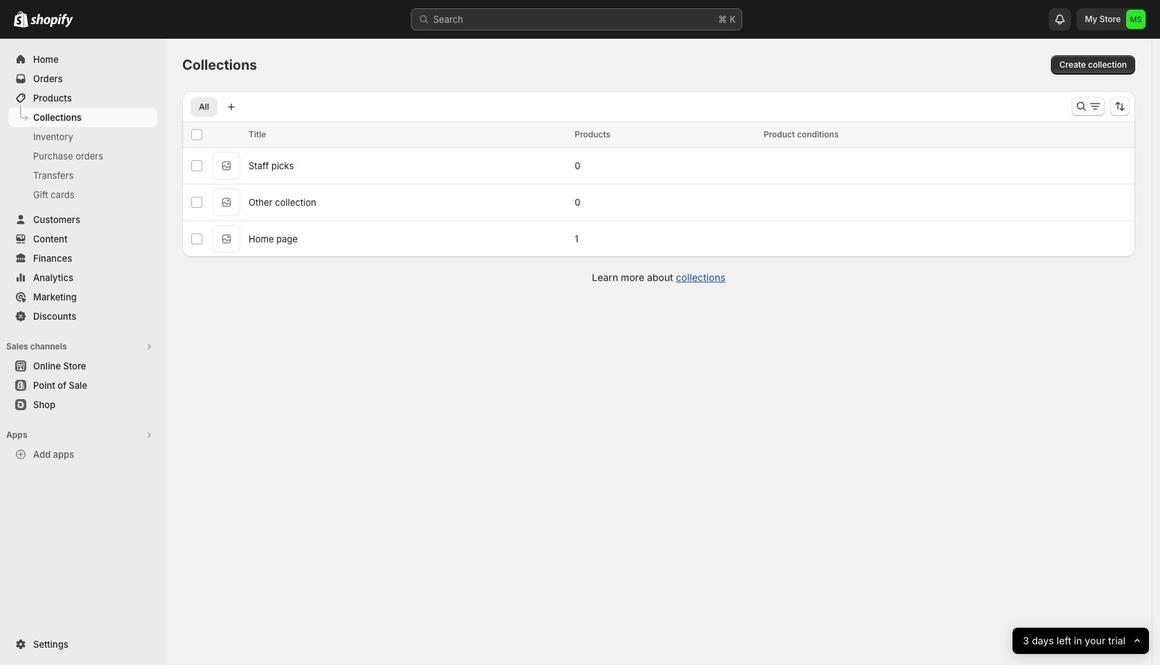 Task type: locate. For each thing, give the bounding box(es) containing it.
shopify image
[[14, 11, 28, 28], [30, 14, 73, 28]]

my store image
[[1127, 10, 1146, 29]]

0 horizontal spatial shopify image
[[14, 11, 28, 28]]

1 horizontal spatial shopify image
[[30, 14, 73, 28]]



Task type: vqa. For each thing, say whether or not it's contained in the screenshot.
Shopify image to the right
yes



